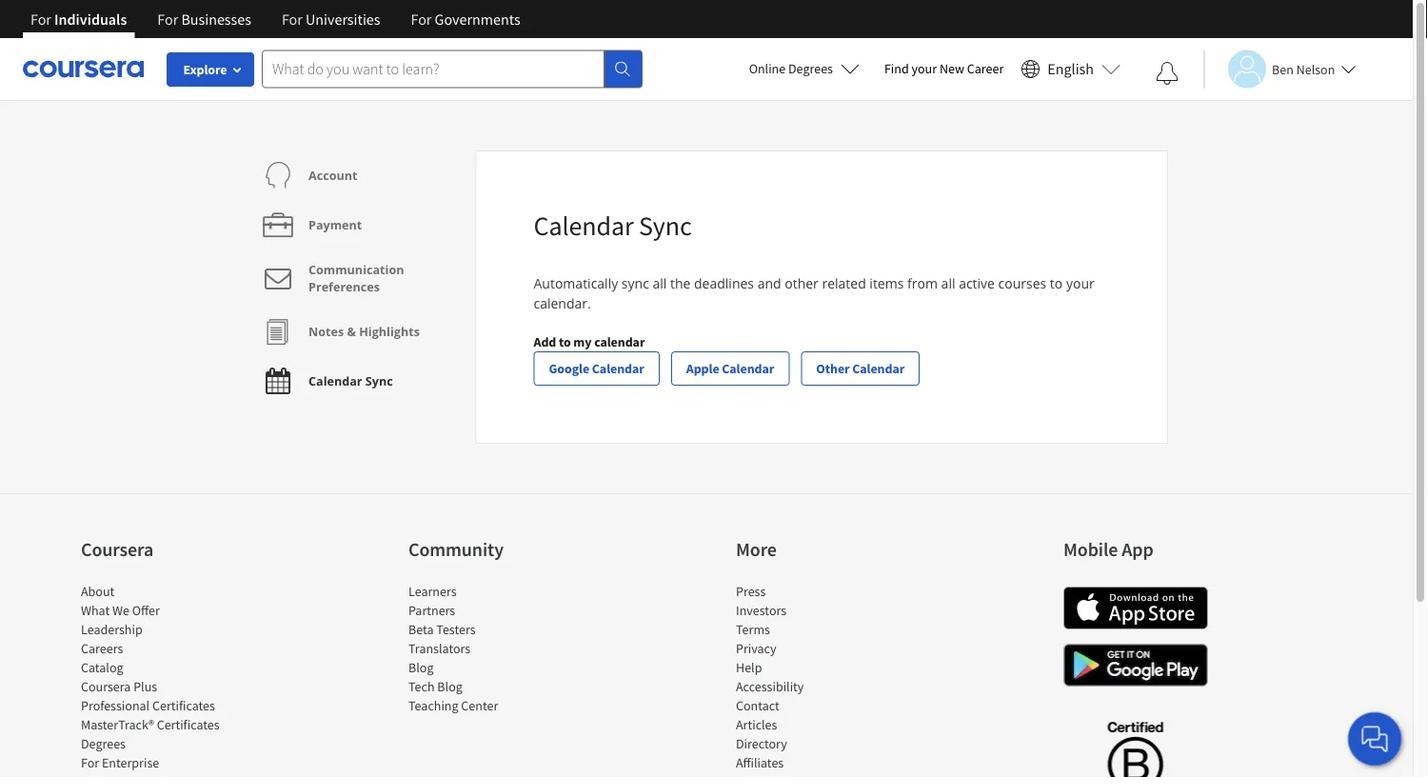 Task type: describe. For each thing, give the bounding box(es) containing it.
help
[[736, 659, 762, 676]]

accessibility
[[736, 678, 804, 695]]

find your new career
[[885, 60, 1004, 77]]

online degrees
[[749, 60, 833, 77]]

terms link
[[736, 621, 770, 638]]

account settings element
[[245, 151, 476, 406]]

community
[[409, 538, 504, 562]]

plus
[[134, 678, 157, 695]]

about
[[81, 583, 115, 600]]

automatically sync all the deadlines and other related items from all active courses to your calendar.
[[534, 274, 1095, 312]]

automatically
[[534, 274, 618, 292]]

translators link
[[409, 640, 471, 657]]

translators
[[409, 640, 471, 657]]

other calendar
[[817, 360, 905, 377]]

0 vertical spatial sync
[[639, 209, 692, 242]]

other
[[785, 274, 819, 292]]

calendar sync inside the account settings element
[[309, 373, 393, 389]]

investors
[[736, 602, 787, 619]]

articles
[[736, 716, 778, 733]]

calendar for other
[[853, 360, 905, 377]]

banner navigation
[[15, 0, 536, 52]]

more
[[736, 538, 777, 562]]

and
[[758, 274, 782, 292]]

explore button
[[167, 52, 254, 87]]

sync inside calendar sync link
[[366, 373, 393, 389]]

for universities
[[282, 10, 381, 29]]

calendar.
[[534, 294, 591, 312]]

tech blog link
[[409, 678, 463, 695]]

chat with us image
[[1360, 724, 1391, 754]]

preferences
[[309, 279, 380, 295]]

career
[[968, 60, 1004, 77]]

online
[[749, 60, 786, 77]]

catalog link
[[81, 659, 123, 676]]

leadership link
[[81, 621, 143, 638]]

teaching
[[409, 697, 459, 714]]

ben nelson
[[1273, 60, 1336, 78]]

1 vertical spatial to
[[559, 333, 571, 351]]

other calendar button
[[801, 351, 920, 386]]

online degrees button
[[734, 48, 875, 90]]

related
[[822, 274, 867, 292]]

payment link
[[259, 200, 362, 250]]

to inside automatically sync all the deadlines and other related items from all active courses to your calendar.
[[1051, 274, 1063, 292]]

1 vertical spatial certificates
[[157, 716, 220, 733]]

learners partners beta testers translators blog tech blog teaching center
[[409, 583, 498, 714]]

leadership
[[81, 621, 143, 638]]

google
[[549, 360, 590, 377]]

individuals
[[54, 10, 127, 29]]

for for individuals
[[30, 10, 51, 29]]

learners
[[409, 583, 457, 600]]

teaching center link
[[409, 697, 498, 714]]

apple calendar button
[[671, 351, 790, 386]]

degrees link
[[81, 735, 126, 753]]

1 horizontal spatial calendar sync
[[534, 209, 692, 242]]

for governments
[[411, 10, 521, 29]]

degrees inside about what we offer leadership careers catalog coursera plus professional certificates mastertrack® certificates degrees for enterprise
[[81, 735, 126, 753]]

items
[[870, 274, 904, 292]]

my
[[574, 333, 592, 351]]

get it on google play image
[[1064, 644, 1209, 687]]

list for community
[[409, 582, 571, 715]]

for individuals
[[30, 10, 127, 29]]

tech
[[409, 678, 435, 695]]

1 all from the left
[[653, 274, 667, 292]]

0 horizontal spatial blog
[[409, 659, 434, 676]]

mastertrack® certificates link
[[81, 716, 220, 733]]

we
[[112, 602, 130, 619]]

sync
[[622, 274, 650, 292]]

catalog
[[81, 659, 123, 676]]

careers
[[81, 640, 123, 657]]

english
[[1048, 60, 1094, 79]]

list for more
[[736, 582, 898, 777]]

privacy
[[736, 640, 777, 657]]

about what we offer leadership careers catalog coursera plus professional certificates mastertrack® certificates degrees for enterprise
[[81, 583, 220, 772]]

communication preferences
[[309, 261, 404, 295]]

active
[[959, 274, 995, 292]]

account link
[[259, 151, 358, 200]]

english button
[[1014, 38, 1129, 100]]

list for coursera
[[81, 582, 243, 777]]

0 vertical spatial your
[[912, 60, 937, 77]]

professional certificates link
[[81, 697, 215, 714]]

beta
[[409, 621, 434, 638]]

google calendar
[[549, 360, 645, 377]]

directory link
[[736, 735, 788, 753]]

&
[[347, 323, 356, 340]]

for businesses
[[157, 10, 251, 29]]

notes
[[309, 323, 344, 340]]

affiliates
[[736, 754, 784, 772]]

coursera inside about what we offer leadership careers catalog coursera plus professional certificates mastertrack® certificates degrees for enterprise
[[81, 678, 131, 695]]

communication preferences link
[[259, 250, 462, 307]]



Task type: vqa. For each thing, say whether or not it's contained in the screenshot.
at
no



Task type: locate. For each thing, give the bounding box(es) containing it.
degrees inside dropdown button
[[789, 60, 833, 77]]

logo of certified b corporation image
[[1097, 711, 1175, 777]]

calendar right other
[[853, 360, 905, 377]]

0 vertical spatial blog
[[409, 659, 434, 676]]

for for businesses
[[157, 10, 178, 29]]

partners
[[409, 602, 456, 619]]

careers link
[[81, 640, 123, 657]]

1 list from the left
[[81, 582, 243, 777]]

1 vertical spatial coursera
[[81, 678, 131, 695]]

download on the app store image
[[1064, 587, 1209, 630]]

1 horizontal spatial list
[[409, 582, 571, 715]]

universities
[[306, 10, 381, 29]]

0 horizontal spatial calendar sync
[[309, 373, 393, 389]]

ben nelson button
[[1204, 50, 1357, 88]]

0 horizontal spatial to
[[559, 333, 571, 351]]

your inside automatically sync all the deadlines and other related items from all active courses to your calendar.
[[1067, 274, 1095, 292]]

find your new career link
[[875, 57, 1014, 81]]

find
[[885, 60, 909, 77]]

1 horizontal spatial list item
[[736, 773, 898, 777]]

coursera up about
[[81, 538, 154, 562]]

courses
[[999, 274, 1047, 292]]

new
[[940, 60, 965, 77]]

all left the
[[653, 274, 667, 292]]

press investors terms privacy help accessibility contact articles directory affiliates
[[736, 583, 804, 772]]

testers
[[437, 621, 476, 638]]

beta testers link
[[409, 621, 476, 638]]

list
[[81, 582, 243, 777], [409, 582, 571, 715], [736, 582, 898, 777]]

account
[[309, 167, 358, 183]]

blog up tech
[[409, 659, 434, 676]]

add to my calendar
[[534, 333, 645, 351]]

for for governments
[[411, 10, 432, 29]]

1 horizontal spatial blog
[[438, 678, 463, 695]]

accessibility link
[[736, 678, 804, 695]]

for enterprise link
[[81, 754, 159, 772]]

to right courses
[[1051, 274, 1063, 292]]

degrees down the "mastertrack®"
[[81, 735, 126, 753]]

your right courses
[[1067, 274, 1095, 292]]

highlights
[[359, 323, 420, 340]]

center
[[461, 697, 498, 714]]

1 list item from the left
[[81, 773, 243, 777]]

1 coursera from the top
[[81, 538, 154, 562]]

coursera image
[[23, 54, 144, 84]]

1 horizontal spatial your
[[1067, 274, 1095, 292]]

2 list item from the left
[[736, 773, 898, 777]]

blog link
[[409, 659, 434, 676]]

certificates up mastertrack® certificates link
[[152, 697, 215, 714]]

calendar for apple
[[722, 360, 775, 377]]

list containing press
[[736, 582, 898, 777]]

What do you want to learn? text field
[[262, 50, 605, 88]]

apple
[[687, 360, 720, 377]]

businesses
[[181, 10, 251, 29]]

explore
[[183, 61, 227, 78]]

nelson
[[1297, 60, 1336, 78]]

list containing learners
[[409, 582, 571, 715]]

0 horizontal spatial list
[[81, 582, 243, 777]]

calendar sync up sync
[[534, 209, 692, 242]]

payment
[[309, 217, 362, 233]]

calendar up automatically
[[534, 209, 634, 242]]

to
[[1051, 274, 1063, 292], [559, 333, 571, 351]]

list item for coursera
[[81, 773, 243, 777]]

0 vertical spatial certificates
[[152, 697, 215, 714]]

0 vertical spatial coursera
[[81, 538, 154, 562]]

for down degrees "link"
[[81, 754, 99, 772]]

your
[[912, 60, 937, 77], [1067, 274, 1095, 292]]

1 horizontal spatial degrees
[[789, 60, 833, 77]]

other
[[817, 360, 850, 377]]

1 horizontal spatial sync
[[639, 209, 692, 242]]

professional
[[81, 697, 150, 714]]

calendar right apple
[[722, 360, 775, 377]]

what
[[81, 602, 110, 619]]

your right find
[[912, 60, 937, 77]]

degrees
[[789, 60, 833, 77], [81, 735, 126, 753]]

calendar sync down &
[[309, 373, 393, 389]]

affiliates link
[[736, 754, 784, 772]]

for up what do you want to learn? text field
[[411, 10, 432, 29]]

deadlines
[[694, 274, 754, 292]]

about link
[[81, 583, 115, 600]]

0 horizontal spatial your
[[912, 60, 937, 77]]

2 horizontal spatial list
[[736, 582, 898, 777]]

degrees right the online
[[789, 60, 833, 77]]

calendar sync link
[[259, 356, 393, 406]]

1 vertical spatial blog
[[438, 678, 463, 695]]

certificates
[[152, 697, 215, 714], [157, 716, 220, 733]]

2 all from the left
[[942, 274, 956, 292]]

list item down the enterprise at the left
[[81, 773, 243, 777]]

calendar
[[534, 209, 634, 242], [592, 360, 645, 377], [722, 360, 775, 377], [853, 360, 905, 377], [309, 373, 362, 389]]

contact link
[[736, 697, 780, 714]]

for left businesses on the top left of page
[[157, 10, 178, 29]]

list item
[[81, 773, 243, 777], [736, 773, 898, 777]]

list item down affiliates in the right bottom of the page
[[736, 773, 898, 777]]

mobile app
[[1064, 538, 1154, 562]]

0 vertical spatial to
[[1051, 274, 1063, 292]]

1 vertical spatial degrees
[[81, 735, 126, 753]]

help link
[[736, 659, 762, 676]]

what we offer link
[[81, 602, 160, 619]]

communication
[[309, 261, 404, 278]]

for inside about what we offer leadership careers catalog coursera plus professional certificates mastertrack® certificates degrees for enterprise
[[81, 754, 99, 772]]

enterprise
[[102, 754, 159, 772]]

calendar for google
[[592, 360, 645, 377]]

articles link
[[736, 716, 778, 733]]

apple calendar
[[687, 360, 775, 377]]

investors link
[[736, 602, 787, 619]]

coursera down catalog
[[81, 678, 131, 695]]

the
[[671, 274, 691, 292]]

show notifications image
[[1156, 62, 1179, 85]]

calendar inside the account settings element
[[309, 373, 362, 389]]

partners link
[[409, 602, 456, 619]]

calendar down notes & highlights link
[[309, 373, 362, 389]]

2 coursera from the top
[[81, 678, 131, 695]]

directory
[[736, 735, 788, 753]]

blog
[[409, 659, 434, 676], [438, 678, 463, 695]]

governments
[[435, 10, 521, 29]]

0 horizontal spatial list item
[[81, 773, 243, 777]]

0 horizontal spatial all
[[653, 274, 667, 292]]

1 vertical spatial sync
[[366, 373, 393, 389]]

blog up teaching center link on the bottom left
[[438, 678, 463, 695]]

notes & highlights
[[309, 323, 420, 340]]

list item for more
[[736, 773, 898, 777]]

0 vertical spatial degrees
[[789, 60, 833, 77]]

add
[[534, 333, 557, 351]]

terms
[[736, 621, 770, 638]]

for left universities
[[282, 10, 303, 29]]

press link
[[736, 583, 766, 600]]

sync up the
[[639, 209, 692, 242]]

3 list from the left
[[736, 582, 898, 777]]

mobile
[[1064, 538, 1119, 562]]

for left "individuals"
[[30, 10, 51, 29]]

1 horizontal spatial to
[[1051, 274, 1063, 292]]

app
[[1122, 538, 1154, 562]]

to left my
[[559, 333, 571, 351]]

all right from
[[942, 274, 956, 292]]

None search field
[[262, 50, 643, 88]]

list containing about
[[81, 582, 243, 777]]

0 horizontal spatial sync
[[366, 373, 393, 389]]

1 vertical spatial your
[[1067, 274, 1095, 292]]

2 list from the left
[[409, 582, 571, 715]]

mastertrack®
[[81, 716, 154, 733]]

for for universities
[[282, 10, 303, 29]]

calendar down calendar
[[592, 360, 645, 377]]

1 vertical spatial calendar sync
[[309, 373, 393, 389]]

certificates down professional certificates link
[[157, 716, 220, 733]]

0 horizontal spatial degrees
[[81, 735, 126, 753]]

from
[[908, 274, 938, 292]]

for
[[30, 10, 51, 29], [157, 10, 178, 29], [282, 10, 303, 29], [411, 10, 432, 29], [81, 754, 99, 772]]

1 horizontal spatial all
[[942, 274, 956, 292]]

all
[[653, 274, 667, 292], [942, 274, 956, 292]]

sync down highlights
[[366, 373, 393, 389]]

google calendar button
[[534, 351, 660, 386]]

0 vertical spatial calendar sync
[[534, 209, 692, 242]]

calendar
[[595, 333, 645, 351]]



